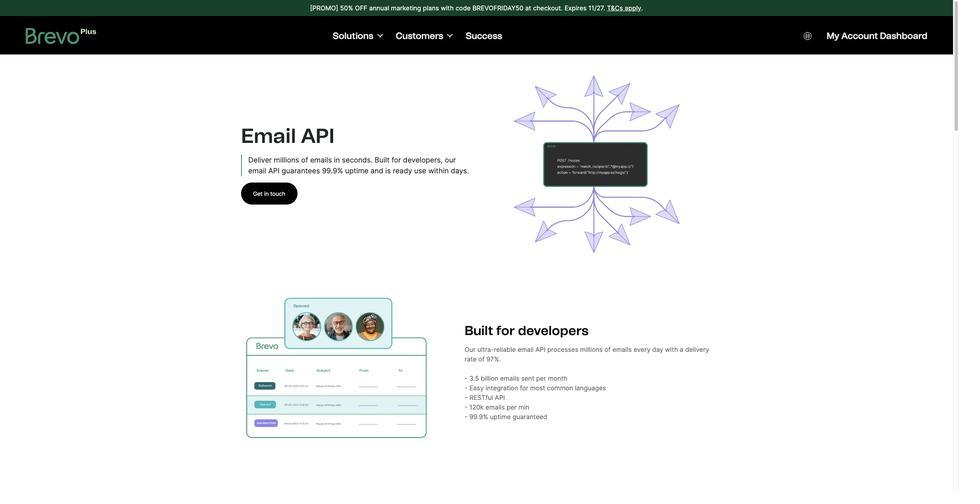 Task type: locate. For each thing, give the bounding box(es) containing it.
a
[[680, 346, 683, 354]]

of left every
[[605, 346, 611, 354]]

0 horizontal spatial for
[[392, 156, 401, 164]]

code
[[456, 4, 471, 12]]

1 horizontal spatial in
[[334, 156, 340, 164]]

get in touch button
[[241, 182, 297, 204]]

with
[[441, 4, 454, 12], [665, 346, 678, 354]]

emails inside our ultra-reliable email api processes millions of emails every day with a delivery rate of 97%.
[[612, 346, 632, 354]]

built up and
[[375, 156, 390, 164]]

for up reliable
[[496, 323, 515, 338]]

1 vertical spatial per
[[507, 403, 517, 411]]

0 horizontal spatial 99.9%
[[322, 166, 343, 175]]

millions up guarantees
[[274, 156, 299, 164]]

day
[[652, 346, 663, 354]]

2 horizontal spatial of
[[605, 346, 611, 354]]

0 vertical spatial in
[[334, 156, 340, 164]]

0 vertical spatial per
[[536, 374, 546, 382]]

1 horizontal spatial millions
[[580, 346, 603, 354]]

in right 'get'
[[264, 190, 269, 197]]

email api
[[241, 124, 334, 148]]

1 vertical spatial millions
[[580, 346, 603, 354]]

api down integration
[[495, 394, 505, 402]]

emails
[[310, 156, 332, 164], [612, 346, 632, 354], [500, 374, 519, 382], [486, 403, 505, 411]]

0 vertical spatial of
[[301, 156, 308, 164]]

apply
[[625, 4, 641, 12]]

0 horizontal spatial in
[[264, 190, 269, 197]]

0 vertical spatial 99.9%
[[322, 166, 343, 175]]

my
[[827, 30, 839, 41]]

email
[[248, 166, 266, 175], [518, 346, 534, 354]]

with left code
[[441, 4, 454, 12]]

millions
[[274, 156, 299, 164], [580, 346, 603, 354]]

built
[[375, 156, 390, 164], [465, 323, 493, 338]]

0 horizontal spatial built
[[375, 156, 390, 164]]

0 vertical spatial uptime
[[345, 166, 368, 175]]

0 vertical spatial email
[[248, 166, 266, 175]]

built up ultra-
[[465, 323, 493, 338]]

of down ultra-
[[478, 355, 485, 363]]

developers
[[518, 323, 589, 338]]

processes
[[547, 346, 578, 354]]

email inside deliver millions of emails in seconds. built for developers, our email api guarantees 99.9% uptime and is ready use within days.
[[248, 166, 266, 175]]

2 vertical spatial for
[[520, 384, 528, 392]]

5 - from the top
[[465, 413, 468, 421]]

in
[[334, 156, 340, 164], [264, 190, 269, 197]]

1 - from the top
[[465, 374, 468, 382]]

1 horizontal spatial uptime
[[490, 413, 511, 421]]

0 horizontal spatial of
[[301, 156, 308, 164]]

1 horizontal spatial per
[[536, 374, 546, 382]]

emails left every
[[612, 346, 632, 354]]

1 horizontal spatial 99.9%
[[469, 413, 488, 421]]

in left seconds.
[[334, 156, 340, 164]]

success
[[466, 30, 502, 41]]

1 horizontal spatial email
[[518, 346, 534, 354]]

success link
[[466, 30, 502, 42]]

emails down restful
[[486, 403, 505, 411]]

api down deliver
[[268, 166, 280, 175]]

0 horizontal spatial per
[[507, 403, 517, 411]]

per
[[536, 374, 546, 382], [507, 403, 517, 411]]

button image
[[803, 32, 811, 40]]

get in touch
[[253, 190, 285, 197]]

0 horizontal spatial millions
[[274, 156, 299, 164]]

1 horizontal spatial for
[[496, 323, 515, 338]]

for up ready
[[392, 156, 401, 164]]

dashboard
[[880, 30, 927, 41]]

api inside deliver millions of emails in seconds. built for developers, our email api guarantees 99.9% uptime and is ready use within days.
[[268, 166, 280, 175]]

millions right processes on the right of the page
[[580, 346, 603, 354]]

1 vertical spatial uptime
[[490, 413, 511, 421]]

1 vertical spatial 99.9%
[[469, 413, 488, 421]]

built inside deliver millions of emails in seconds. built for developers, our email api guarantees 99.9% uptime and is ready use within days.
[[375, 156, 390, 164]]

for
[[392, 156, 401, 164], [496, 323, 515, 338], [520, 384, 528, 392]]

api left processes on the right of the page
[[535, 346, 545, 354]]

emails up guarantees
[[310, 156, 332, 164]]

uptime down restful
[[490, 413, 511, 421]]

97%.
[[486, 355, 501, 363]]

api
[[301, 124, 334, 148], [268, 166, 280, 175], [535, 346, 545, 354], [495, 394, 505, 402]]

99.9% down 120k
[[469, 413, 488, 421]]

billion
[[481, 374, 498, 382]]

uptime down seconds.
[[345, 166, 368, 175]]

per left min
[[507, 403, 517, 411]]

0 vertical spatial for
[[392, 156, 401, 164]]

for inside - 3.5 billion emails sent per month - easy integration for most common languages - restful api - 120k emails per min - 99.9% uptime guaranteed
[[520, 384, 528, 392]]

-
[[465, 374, 468, 382], [465, 384, 468, 392], [465, 394, 468, 402], [465, 403, 468, 411], [465, 413, 468, 421]]

for down the 'sent'
[[520, 384, 528, 392]]

plans
[[423, 4, 439, 12]]

my account dashboard
[[827, 30, 927, 41]]

deliver
[[248, 156, 272, 164]]

1 vertical spatial email
[[518, 346, 534, 354]]

2 horizontal spatial for
[[520, 384, 528, 392]]

1 horizontal spatial with
[[665, 346, 678, 354]]

0 vertical spatial built
[[375, 156, 390, 164]]

marketing
[[391, 4, 421, 12]]

0 horizontal spatial email
[[248, 166, 266, 175]]

1 horizontal spatial built
[[465, 323, 493, 338]]

email down deliver
[[248, 166, 266, 175]]

99.9% down seconds.
[[322, 166, 343, 175]]

0 horizontal spatial uptime
[[345, 166, 368, 175]]

1 vertical spatial built
[[465, 323, 493, 338]]

touch
[[270, 190, 285, 197]]

ready
[[393, 166, 412, 175]]

99.9%
[[322, 166, 343, 175], [469, 413, 488, 421]]

of up guarantees
[[301, 156, 308, 164]]

our
[[445, 156, 456, 164]]

delivery
[[685, 346, 709, 354]]

of
[[301, 156, 308, 164], [605, 346, 611, 354], [478, 355, 485, 363]]

with left a
[[665, 346, 678, 354]]

our ultra-reliable email api processes millions of emails every day with a delivery rate of 97%.
[[465, 346, 709, 363]]

1 vertical spatial for
[[496, 323, 515, 338]]

built for developers
[[465, 323, 589, 338]]

uptime
[[345, 166, 368, 175], [490, 413, 511, 421]]

0 vertical spatial with
[[441, 4, 454, 12]]

0 vertical spatial millions
[[274, 156, 299, 164]]

1 horizontal spatial of
[[478, 355, 485, 363]]

solutions
[[333, 30, 373, 41]]

customers link
[[396, 30, 453, 42]]

t&cs
[[607, 4, 623, 12]]

email inside our ultra-reliable email api processes millions of emails every day with a delivery rate of 97%.
[[518, 346, 534, 354]]

min
[[518, 403, 529, 411]]

email down built for developers
[[518, 346, 534, 354]]

1 vertical spatial in
[[264, 190, 269, 197]]

api inside our ultra-reliable email api processes millions of emails every day with a delivery rate of 97%.
[[535, 346, 545, 354]]

1 vertical spatial with
[[665, 346, 678, 354]]

languages
[[575, 384, 606, 392]]

guaranteed
[[513, 413, 547, 421]]

per up most
[[536, 374, 546, 382]]

99.9% inside deliver millions of emails in seconds. built for developers, our email api guarantees 99.9% uptime and is ready use within days.
[[322, 166, 343, 175]]



Task type: describe. For each thing, give the bounding box(es) containing it.
account
[[841, 30, 878, 41]]

- 3.5 billion emails sent per month - easy integration for most common languages - restful api - 120k emails per min - 99.9% uptime guaranteed
[[465, 374, 606, 421]]

easy
[[469, 384, 484, 392]]

common
[[547, 384, 573, 392]]

for inside deliver millions of emails in seconds. built for developers, our email api guarantees 99.9% uptime and is ready use within days.
[[392, 156, 401, 164]]

brevofriday50
[[472, 4, 524, 12]]

use
[[414, 166, 426, 175]]

my account dashboard link
[[827, 30, 927, 42]]

uptime inside - 3.5 billion emails sent per month - easy integration for most common languages - restful api - 120k emails per min - 99.9% uptime guaranteed
[[490, 413, 511, 421]]

sent
[[521, 374, 534, 382]]

3.5
[[469, 374, 479, 382]]

120k
[[469, 403, 484, 411]]

annual
[[369, 4, 389, 12]]

integration
[[486, 384, 518, 392]]

reliable
[[494, 346, 516, 354]]

2 - from the top
[[465, 384, 468, 392]]

every
[[634, 346, 650, 354]]

developers,
[[403, 156, 443, 164]]

t&cs apply link
[[607, 3, 641, 13]]

most
[[530, 384, 545, 392]]

checkout.
[[533, 4, 563, 12]]

expires
[[564, 4, 587, 12]]

emails up integration
[[500, 374, 519, 382]]

4 - from the top
[[465, 403, 468, 411]]

brevo image
[[26, 28, 97, 44]]

emails inside deliver millions of emails in seconds. built for developers, our email api guarantees 99.9% uptime and is ready use within days.
[[310, 156, 332, 164]]

email
[[241, 124, 296, 148]]

millions inside our ultra-reliable email api processes millions of emails every day with a delivery rate of 97%.
[[580, 346, 603, 354]]

millions inside deliver millions of emails in seconds. built for developers, our email api guarantees 99.9% uptime and is ready use within days.
[[274, 156, 299, 164]]

days.
[[451, 166, 469, 175]]

guarantees
[[282, 166, 320, 175]]

seconds.
[[342, 156, 373, 164]]

deliver millions of emails in seconds. built for developers, our email api guarantees 99.9% uptime and is ready use within days.
[[248, 156, 469, 175]]

99.9% inside - 3.5 billion emails sent per month - easy integration for most common languages - restful api - 120k emails per min - 99.9% uptime guaranteed
[[469, 413, 488, 421]]

api inside - 3.5 billion emails sent per month - easy integration for most common languages - restful api - 120k emails per min - 99.9% uptime guaranteed
[[495, 394, 505, 402]]

rate
[[465, 355, 477, 363]]

get
[[253, 190, 263, 197]]

api up guarantees
[[301, 124, 334, 148]]

our
[[465, 346, 476, 354]]

0 horizontal spatial with
[[441, 4, 454, 12]]

[promo] 50% off annual marketing plans with code brevofriday50 at checkout. expires 11/27. t&cs apply .
[[310, 4, 643, 12]]

[promo]
[[310, 4, 338, 12]]

restful
[[469, 394, 493, 402]]

2 vertical spatial of
[[478, 355, 485, 363]]

3 - from the top
[[465, 394, 468, 402]]

solutions link
[[333, 30, 383, 42]]

ultra-
[[477, 346, 494, 354]]

11/27.
[[588, 4, 605, 12]]

1 vertical spatial of
[[605, 346, 611, 354]]

at
[[525, 4, 531, 12]]

50%
[[340, 4, 353, 12]]

is
[[385, 166, 391, 175]]

month
[[548, 374, 567, 382]]

in inside deliver millions of emails in seconds. built for developers, our email api guarantees 99.9% uptime and is ready use within days.
[[334, 156, 340, 164]]

customers
[[396, 30, 443, 41]]

of inside deliver millions of emails in seconds. built for developers, our email api guarantees 99.9% uptime and is ready use within days.
[[301, 156, 308, 164]]

.
[[641, 4, 643, 12]]

with inside our ultra-reliable email api processes millions of emails every day with a delivery rate of 97%.
[[665, 346, 678, 354]]

in inside button
[[264, 190, 269, 197]]

within
[[428, 166, 449, 175]]

uptime inside deliver millions of emails in seconds. built for developers, our email api guarantees 99.9% uptime and is ready use within days.
[[345, 166, 368, 175]]

off
[[355, 4, 367, 12]]

and
[[371, 166, 383, 175]]



Task type: vqa. For each thing, say whether or not it's contained in the screenshot.
why choose a pay-as-you-go plan?
no



